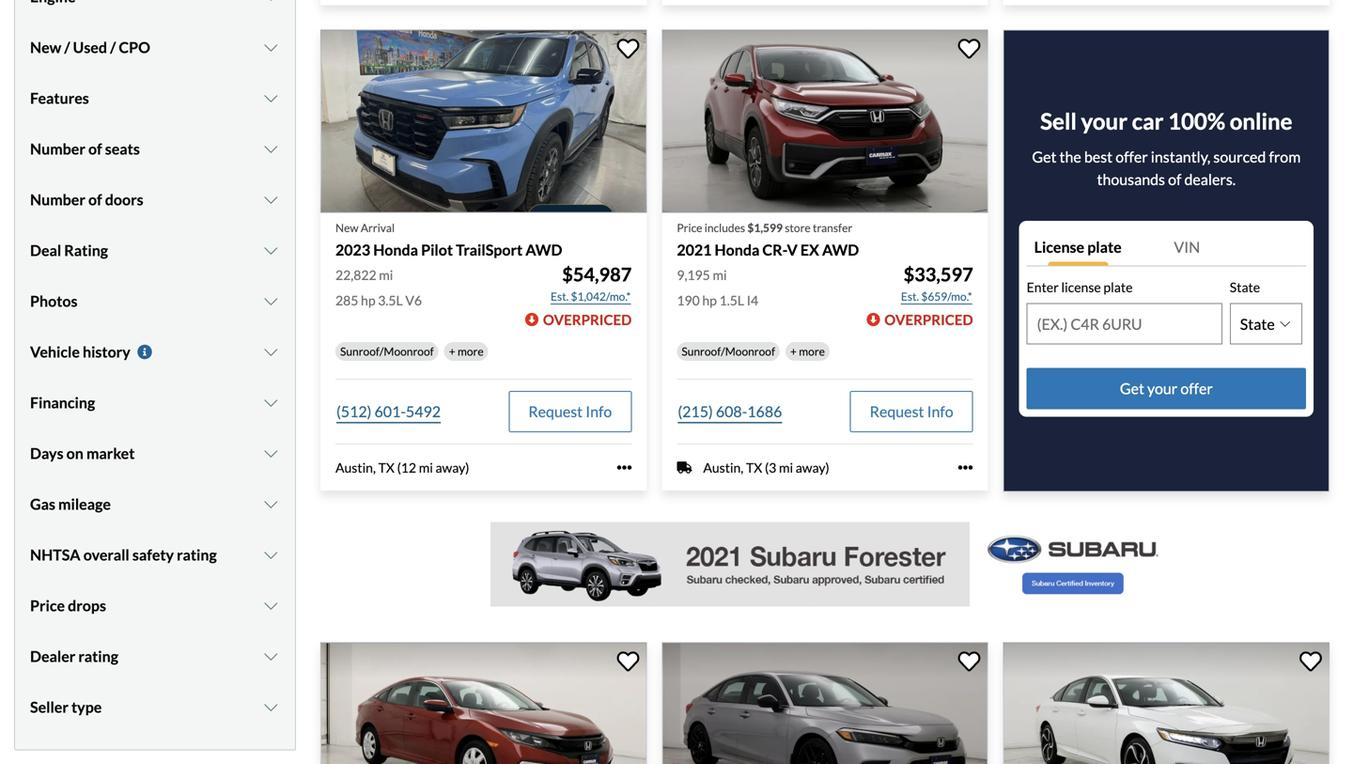 Task type: vqa. For each thing, say whether or not it's contained in the screenshot.
chevron down image inside days on market dropdown button
yes



Task type: describe. For each thing, give the bounding box(es) containing it.
doors
[[105, 190, 143, 209]]

$54,987
[[562, 263, 632, 286]]

9,195 mi 190 hp 1.5l i4
[[677, 267, 759, 308]]

100%
[[1169, 108, 1226, 135]]

ellipsis h image for $54,987
[[617, 460, 632, 475]]

(3
[[765, 460, 777, 476]]

seller type button
[[30, 684, 280, 731]]

chevron down image for features
[[262, 91, 280, 106]]

est. $1,042/mo.* button
[[550, 287, 632, 306]]

number of seats
[[30, 139, 140, 158]]

trailsport
[[456, 241, 523, 259]]

get for get your offer
[[1121, 379, 1145, 398]]

(215) 608-1686
[[678, 402, 783, 421]]

est. $659/mo.* button
[[901, 287, 974, 306]]

(215) 608-1686 button
[[677, 391, 784, 432]]

+ for $54,987
[[449, 344, 456, 358]]

store
[[785, 221, 811, 235]]

5492
[[406, 402, 441, 421]]

away) for austin, tx (3 mi away)
[[796, 460, 830, 476]]

number for number of seats
[[30, 139, 85, 158]]

number of doors
[[30, 190, 143, 209]]

license plate tab
[[1027, 229, 1167, 266]]

from
[[1270, 148, 1302, 166]]

mileage
[[58, 495, 111, 513]]

mi right (12 on the left bottom of page
[[419, 460, 433, 476]]

seller
[[30, 698, 69, 716]]

vin tab
[[1167, 229, 1307, 266]]

ex
[[801, 241, 820, 259]]

cr-
[[763, 241, 787, 259]]

request info button for $54,987
[[509, 391, 632, 432]]

history
[[83, 343, 130, 361]]

tx for (3 mi away)
[[746, 460, 763, 476]]

deal rating
[[30, 241, 108, 259]]

get your offer button
[[1027, 368, 1307, 409]]

1 vertical spatial plate
[[1104, 279, 1133, 295]]

the
[[1060, 148, 1082, 166]]

sourced
[[1214, 148, 1267, 166]]

(215)
[[678, 402, 713, 421]]

sunroof/moonroof for $33,597
[[682, 344, 776, 358]]

chevron down image for photos
[[262, 294, 280, 309]]

v
[[787, 241, 798, 259]]

nhtsa overall safety rating
[[30, 546, 217, 564]]

$54,987 est. $1,042/mo.*
[[551, 263, 632, 303]]

chevron down image for dealer rating
[[262, 649, 280, 664]]

new for new / used / cpo
[[30, 38, 61, 56]]

nhtsa
[[30, 546, 81, 564]]

dealers.
[[1185, 170, 1236, 189]]

mi right '(3'
[[779, 460, 794, 476]]

days on market button
[[30, 430, 280, 477]]

nhtsa overall safety rating button
[[30, 531, 280, 578]]

deal rating button
[[30, 227, 280, 274]]

used
[[73, 38, 107, 56]]

gas mileage
[[30, 495, 111, 513]]

of for doors
[[88, 190, 102, 209]]

photos
[[30, 292, 78, 310]]

285
[[336, 292, 359, 308]]

i4
[[747, 292, 759, 308]]

overall
[[83, 546, 130, 564]]

gas
[[30, 495, 55, 513]]

overpriced for $54,987
[[543, 311, 632, 328]]

truck image
[[677, 460, 692, 475]]

days
[[30, 444, 64, 462]]

austin, tx (12 mi away)
[[336, 460, 470, 476]]

plate inside tab
[[1088, 238, 1122, 256]]

austin, for austin, tx (3 mi away)
[[704, 460, 744, 476]]

sunroof/moonroof for $54,987
[[340, 344, 434, 358]]

info for $54,987
[[586, 402, 612, 421]]

190
[[677, 292, 700, 308]]

vin
[[1175, 238, 1201, 256]]

price includes $1,599 store transfer 2021 honda cr-v ex awd
[[677, 221, 860, 259]]

type
[[71, 698, 102, 716]]

diffused sky pearl 2023 honda pilot trailsport awd suv / crossover all-wheel drive automatic image
[[321, 29, 647, 213]]

chevron down image for financing
[[262, 395, 280, 410]]

on
[[66, 444, 84, 462]]

get the best offer instantly, sourced from thousands of dealers.
[[1033, 148, 1302, 189]]

1 chevron down image from the top
[[262, 0, 280, 4]]

get your offer
[[1121, 379, 1214, 398]]

awd inside new arrival 2023 honda pilot trailsport awd
[[526, 241, 563, 259]]

1.5l
[[720, 292, 745, 308]]

vehicle
[[30, 343, 80, 361]]

vehicle history button
[[30, 328, 280, 375]]

austin, for austin, tx (12 mi away)
[[336, 460, 376, 476]]

(12
[[397, 460, 417, 476]]

dealer
[[30, 647, 76, 665]]

2 / from the left
[[110, 38, 116, 56]]

rating
[[64, 241, 108, 259]]

enter license plate
[[1027, 279, 1133, 295]]

your for car
[[1082, 108, 1128, 135]]

1 vertical spatial rating
[[78, 647, 118, 665]]

days on market
[[30, 444, 135, 462]]

state
[[1230, 279, 1261, 295]]

+ more for $33,597
[[791, 344, 825, 358]]

white 2020 honda accord 1.5t sport fwd sedan front-wheel drive automatic image
[[1004, 643, 1330, 764]]

$1,042/mo.*
[[571, 289, 631, 303]]

vehicle history
[[30, 343, 130, 361]]

drops
[[68, 596, 106, 615]]

price drops
[[30, 596, 106, 615]]

hp for $54,987
[[361, 292, 376, 308]]

your for offer
[[1148, 379, 1178, 398]]

$33,597
[[904, 263, 974, 286]]

online
[[1230, 108, 1293, 135]]

new / used / cpo button
[[30, 24, 280, 71]]

$1,599
[[748, 221, 783, 235]]

request info button for $33,597
[[851, 391, 974, 432]]

$33,597 est. $659/mo.*
[[901, 263, 974, 303]]

price for price includes $1,599 store transfer 2021 honda cr-v ex awd
[[677, 221, 703, 235]]

new arrival 2023 honda pilot trailsport awd
[[336, 221, 563, 259]]

est. for $33,597
[[901, 289, 920, 303]]

sell your car 100% online
[[1041, 108, 1293, 135]]

more for $33,597
[[799, 344, 825, 358]]

mi inside 22,822 mi 285 hp 3.5l v6
[[379, 267, 393, 283]]

2023
[[336, 241, 371, 259]]

chevron down image for seller type
[[262, 700, 280, 715]]

pilot
[[421, 241, 453, 259]]

includes
[[705, 221, 746, 235]]

thousands
[[1098, 170, 1166, 189]]

number for number of doors
[[30, 190, 85, 209]]



Task type: locate. For each thing, give the bounding box(es) containing it.
1 horizontal spatial awd
[[823, 241, 860, 259]]

sunroof/moonroof down 1.5l
[[682, 344, 776, 358]]

overpriced for $33,597
[[885, 311, 974, 328]]

price inside dropdown button
[[30, 596, 65, 615]]

new / used / cpo
[[30, 38, 150, 56]]

red 2021 honda cr-v ex awd suv / crossover all-wheel drive automatic image
[[662, 29, 989, 213]]

+ more for $54,987
[[449, 344, 484, 358]]

v6
[[406, 292, 422, 308]]

seller type
[[30, 698, 102, 716]]

chevron down image inside dealer rating dropdown button
[[262, 649, 280, 664]]

0 horizontal spatial awd
[[526, 241, 563, 259]]

of for seats
[[88, 139, 102, 158]]

1 away) from the left
[[436, 460, 470, 476]]

advertisement region
[[491, 522, 1175, 607]]

0 horizontal spatial rating
[[78, 647, 118, 665]]

1 horizontal spatial request info button
[[851, 391, 974, 432]]

new inside new arrival 2023 honda pilot trailsport awd
[[336, 221, 359, 235]]

chevron down image for days on market
[[262, 446, 280, 461]]

+ more
[[449, 344, 484, 358], [791, 344, 825, 358]]

enter
[[1027, 279, 1059, 295]]

1 horizontal spatial more
[[799, 344, 825, 358]]

3 chevron down image from the top
[[262, 243, 280, 258]]

chevron down image inside new / used / cpo 'dropdown button'
[[262, 40, 280, 55]]

0 horizontal spatial +
[[449, 344, 456, 358]]

2 + from the left
[[791, 344, 797, 358]]

gas mileage button
[[30, 481, 280, 528]]

1 hp from the left
[[361, 292, 376, 308]]

0 horizontal spatial est.
[[551, 289, 569, 303]]

more
[[458, 344, 484, 358], [799, 344, 825, 358]]

price inside price includes $1,599 store transfer 2021 honda cr-v ex awd
[[677, 221, 703, 235]]

0 horizontal spatial away)
[[436, 460, 470, 476]]

1 austin, from the left
[[336, 460, 376, 476]]

22,822 mi 285 hp 3.5l v6
[[336, 267, 422, 308]]

(512)
[[337, 402, 372, 421]]

request info for $54,987
[[529, 402, 612, 421]]

plate
[[1088, 238, 1122, 256], [1104, 279, 1133, 295]]

6 chevron down image from the top
[[262, 446, 280, 461]]

mi right 9,195
[[713, 267, 727, 283]]

+
[[449, 344, 456, 358], [791, 344, 797, 358]]

est. inside $33,597 est. $659/mo.*
[[901, 289, 920, 303]]

price for price drops
[[30, 596, 65, 615]]

2 number from the top
[[30, 190, 85, 209]]

1 horizontal spatial request info
[[870, 402, 954, 421]]

honda inside new arrival 2023 honda pilot trailsport awd
[[373, 241, 418, 259]]

1 honda from the left
[[373, 241, 418, 259]]

2 more from the left
[[799, 344, 825, 358]]

hp right 285
[[361, 292, 376, 308]]

1 horizontal spatial honda
[[715, 241, 760, 259]]

chevron down image for gas mileage
[[262, 497, 280, 512]]

info for $33,597
[[928, 402, 954, 421]]

austin, tx (3 mi away)
[[704, 460, 830, 476]]

2 est. from the left
[[901, 289, 920, 303]]

silver 2022 honda civic sport fwd sedan front-wheel drive automatic image
[[662, 643, 989, 764]]

5 chevron down image from the top
[[262, 395, 280, 410]]

1 horizontal spatial your
[[1148, 379, 1178, 398]]

red 2020 honda civic lx sedan fwd sedan front-wheel drive automatic image
[[321, 643, 647, 764]]

austin,
[[336, 460, 376, 476], [704, 460, 744, 476]]

1 vertical spatial number
[[30, 190, 85, 209]]

tab list
[[1027, 229, 1307, 266]]

awd right the trailsport
[[526, 241, 563, 259]]

1 horizontal spatial + more
[[791, 344, 825, 358]]

overpriced down est. $659/mo.* button
[[885, 311, 974, 328]]

plate right license
[[1088, 238, 1122, 256]]

market
[[86, 444, 135, 462]]

features button
[[30, 75, 280, 122]]

of inside "dropdown button"
[[88, 190, 102, 209]]

of inside dropdown button
[[88, 139, 102, 158]]

0 horizontal spatial + more
[[449, 344, 484, 358]]

1 horizontal spatial est.
[[901, 289, 920, 303]]

chevron down image for number of seats
[[262, 141, 280, 156]]

deal
[[30, 241, 61, 259]]

new up 2023
[[336, 221, 359, 235]]

of inside get the best offer instantly, sourced from thousands of dealers.
[[1169, 170, 1182, 189]]

7 chevron down image from the top
[[262, 649, 280, 664]]

2 ellipsis h image from the left
[[959, 460, 974, 475]]

4 chevron down image from the top
[[262, 294, 280, 309]]

request for $54,987
[[529, 402, 583, 421]]

1 horizontal spatial /
[[110, 38, 116, 56]]

ellipsis h image for $33,597
[[959, 460, 974, 475]]

1 sunroof/moonroof from the left
[[340, 344, 434, 358]]

number inside dropdown button
[[30, 139, 85, 158]]

1 ellipsis h image from the left
[[617, 460, 632, 475]]

new for new arrival 2023 honda pilot trailsport awd
[[336, 221, 359, 235]]

1 horizontal spatial overpriced
[[885, 311, 974, 328]]

rating
[[177, 546, 217, 564], [78, 647, 118, 665]]

features
[[30, 89, 89, 107]]

8 chevron down image from the top
[[262, 700, 280, 715]]

sunroof/moonroof
[[340, 344, 434, 358], [682, 344, 776, 358]]

dealer rating
[[30, 647, 118, 665]]

1 horizontal spatial offer
[[1181, 379, 1214, 398]]

1 request info button from the left
[[509, 391, 632, 432]]

chevron down image inside "gas mileage" dropdown button
[[262, 497, 280, 512]]

2 overpriced from the left
[[885, 311, 974, 328]]

608-
[[716, 402, 748, 421]]

transfer
[[813, 221, 853, 235]]

of left doors
[[88, 190, 102, 209]]

honda inside price includes $1,599 store transfer 2021 honda cr-v ex awd
[[715, 241, 760, 259]]

info circle image
[[135, 344, 154, 359]]

4 chevron down image from the top
[[262, 344, 280, 359]]

1 horizontal spatial hp
[[703, 292, 717, 308]]

0 horizontal spatial ellipsis h image
[[617, 460, 632, 475]]

0 vertical spatial number
[[30, 139, 85, 158]]

request info button
[[509, 391, 632, 432], [851, 391, 974, 432]]

awd
[[526, 241, 563, 259], [823, 241, 860, 259]]

2021
[[677, 241, 712, 259]]

(512) 601-5492 button
[[336, 391, 442, 432]]

number of seats button
[[30, 125, 280, 172]]

1 more from the left
[[458, 344, 484, 358]]

0 vertical spatial rating
[[177, 546, 217, 564]]

2 chevron down image from the top
[[262, 141, 280, 156]]

/ left used
[[64, 38, 70, 56]]

license plate
[[1035, 238, 1122, 256]]

0 horizontal spatial your
[[1082, 108, 1128, 135]]

photos button
[[30, 278, 280, 325]]

0 horizontal spatial tx
[[379, 460, 395, 476]]

/
[[64, 38, 70, 56], [110, 38, 116, 56]]

2 tx from the left
[[746, 460, 763, 476]]

instantly,
[[1152, 148, 1211, 166]]

2 honda from the left
[[715, 241, 760, 259]]

away) for austin, tx (12 mi away)
[[436, 460, 470, 476]]

0 horizontal spatial sunroof/moonroof
[[340, 344, 434, 358]]

chevron down image inside days on market dropdown button
[[262, 446, 280, 461]]

get left the
[[1033, 148, 1057, 166]]

2 request info button from the left
[[851, 391, 974, 432]]

chevron down image
[[262, 0, 280, 4], [262, 91, 280, 106], [262, 243, 280, 258], [262, 344, 280, 359], [262, 547, 280, 563], [262, 598, 280, 613], [262, 649, 280, 664]]

request for $33,597
[[870, 402, 925, 421]]

number
[[30, 139, 85, 158], [30, 190, 85, 209]]

chevron down image
[[262, 40, 280, 55], [262, 141, 280, 156], [262, 192, 280, 207], [262, 294, 280, 309], [262, 395, 280, 410], [262, 446, 280, 461], [262, 497, 280, 512], [262, 700, 280, 715]]

0 vertical spatial offer
[[1116, 148, 1149, 166]]

tx left '(3'
[[746, 460, 763, 476]]

2 away) from the left
[[796, 460, 830, 476]]

new inside new / used / cpo 'dropdown button'
[[30, 38, 61, 56]]

awd inside price includes $1,599 store transfer 2021 honda cr-v ex awd
[[823, 241, 860, 259]]

mi inside 9,195 mi 190 hp 1.5l i4
[[713, 267, 727, 283]]

more for $54,987
[[458, 344, 484, 358]]

your up best
[[1082, 108, 1128, 135]]

tx left (12 on the left bottom of page
[[379, 460, 395, 476]]

awd down the transfer
[[823, 241, 860, 259]]

0 horizontal spatial /
[[64, 38, 70, 56]]

best
[[1085, 148, 1113, 166]]

chevron down image inside features dropdown button
[[262, 91, 280, 106]]

austin, left (12 on the left bottom of page
[[336, 460, 376, 476]]

offer
[[1116, 148, 1149, 166], [1181, 379, 1214, 398]]

7 chevron down image from the top
[[262, 497, 280, 512]]

2 info from the left
[[928, 402, 954, 421]]

away)
[[436, 460, 470, 476], [796, 460, 830, 476]]

1 horizontal spatial get
[[1121, 379, 1145, 398]]

number inside "dropdown button"
[[30, 190, 85, 209]]

get for get the best offer instantly, sourced from thousands of dealers.
[[1033, 148, 1057, 166]]

request info
[[529, 402, 612, 421], [870, 402, 954, 421]]

0 horizontal spatial get
[[1033, 148, 1057, 166]]

offer inside 'get your offer' button
[[1181, 379, 1214, 398]]

away) right (12 on the left bottom of page
[[436, 460, 470, 476]]

1 horizontal spatial austin,
[[704, 460, 744, 476]]

chevron down image inside number of seats dropdown button
[[262, 141, 280, 156]]

chevron down image inside financing dropdown button
[[262, 395, 280, 410]]

Enter license plate field
[[1028, 304, 1222, 344]]

2 chevron down image from the top
[[262, 91, 280, 106]]

chevron down image inside nhtsa overall safety rating dropdown button
[[262, 547, 280, 563]]

0 horizontal spatial more
[[458, 344, 484, 358]]

1 horizontal spatial tx
[[746, 460, 763, 476]]

2 austin, from the left
[[704, 460, 744, 476]]

2 request info from the left
[[870, 402, 954, 421]]

license
[[1062, 279, 1102, 295]]

0 horizontal spatial price
[[30, 596, 65, 615]]

chevron down image for deal rating
[[262, 243, 280, 258]]

license
[[1035, 238, 1085, 256]]

1 vertical spatial offer
[[1181, 379, 1214, 398]]

mi up 3.5l
[[379, 267, 393, 283]]

0 vertical spatial price
[[677, 221, 703, 235]]

tab list containing license plate
[[1027, 229, 1307, 266]]

0 horizontal spatial honda
[[373, 241, 418, 259]]

est. inside $54,987 est. $1,042/mo.*
[[551, 289, 569, 303]]

chevron down image inside photos dropdown button
[[262, 294, 280, 309]]

cpo
[[119, 38, 150, 56]]

0 vertical spatial of
[[88, 139, 102, 158]]

dealer rating button
[[30, 633, 280, 680]]

sunroof/moonroof down 3.5l
[[340, 344, 434, 358]]

0 horizontal spatial request info button
[[509, 391, 632, 432]]

price
[[677, 221, 703, 235], [30, 596, 65, 615]]

0 horizontal spatial hp
[[361, 292, 376, 308]]

overpriced down est. $1,042/mo.* button
[[543, 311, 632, 328]]

1 chevron down image from the top
[[262, 40, 280, 55]]

0 horizontal spatial request info
[[529, 402, 612, 421]]

arrival
[[361, 221, 395, 235]]

honda down the includes at the top right of page
[[715, 241, 760, 259]]

$659/mo.*
[[922, 289, 973, 303]]

of down instantly,
[[1169, 170, 1182, 189]]

number down features
[[30, 139, 85, 158]]

ellipsis h image
[[617, 460, 632, 475], [959, 460, 974, 475]]

2 request from the left
[[870, 402, 925, 421]]

new left used
[[30, 38, 61, 56]]

0 horizontal spatial offer
[[1116, 148, 1149, 166]]

9,195
[[677, 267, 711, 283]]

1 vertical spatial of
[[1169, 170, 1182, 189]]

rating right safety
[[177, 546, 217, 564]]

1 request info from the left
[[529, 402, 612, 421]]

0 vertical spatial plate
[[1088, 238, 1122, 256]]

chevron down image inside number of doors "dropdown button"
[[262, 192, 280, 207]]

1 horizontal spatial info
[[928, 402, 954, 421]]

price drops button
[[30, 582, 280, 629]]

tx for (12 mi away)
[[379, 460, 395, 476]]

2 + more from the left
[[791, 344, 825, 358]]

sell
[[1041, 108, 1077, 135]]

of
[[88, 139, 102, 158], [1169, 170, 1182, 189], [88, 190, 102, 209]]

car
[[1133, 108, 1164, 135]]

0 horizontal spatial overpriced
[[543, 311, 632, 328]]

price left drops
[[30, 596, 65, 615]]

1 tx from the left
[[379, 460, 395, 476]]

1 horizontal spatial sunroof/moonroof
[[682, 344, 776, 358]]

of left seats at the top of the page
[[88, 139, 102, 158]]

hp for $33,597
[[703, 292, 717, 308]]

safety
[[132, 546, 174, 564]]

away) right '(3'
[[796, 460, 830, 476]]

2 hp from the left
[[703, 292, 717, 308]]

/ left cpo
[[110, 38, 116, 56]]

your inside button
[[1148, 379, 1178, 398]]

chevron down image for nhtsa overall safety rating
[[262, 547, 280, 563]]

1 vertical spatial price
[[30, 596, 65, 615]]

est. left $1,042/mo.*
[[551, 289, 569, 303]]

6 chevron down image from the top
[[262, 598, 280, 613]]

chevron down image for number of doors
[[262, 192, 280, 207]]

0 horizontal spatial request
[[529, 402, 583, 421]]

1 / from the left
[[64, 38, 70, 56]]

mi
[[379, 267, 393, 283], [713, 267, 727, 283], [419, 460, 433, 476], [779, 460, 794, 476]]

1 awd from the left
[[526, 241, 563, 259]]

3 chevron down image from the top
[[262, 192, 280, 207]]

1 request from the left
[[529, 402, 583, 421]]

1 horizontal spatial away)
[[796, 460, 830, 476]]

request info for $33,597
[[870, 402, 954, 421]]

rating right the dealer
[[78, 647, 118, 665]]

hp inside 9,195 mi 190 hp 1.5l i4
[[703, 292, 717, 308]]

number up deal rating
[[30, 190, 85, 209]]

est.
[[551, 289, 569, 303], [901, 289, 920, 303]]

5 chevron down image from the top
[[262, 547, 280, 563]]

your down enter license plate field
[[1148, 379, 1178, 398]]

1 horizontal spatial ellipsis h image
[[959, 460, 974, 475]]

offer inside get the best offer instantly, sourced from thousands of dealers.
[[1116, 148, 1149, 166]]

0 horizontal spatial austin,
[[336, 460, 376, 476]]

seats
[[105, 139, 140, 158]]

get inside button
[[1121, 379, 1145, 398]]

2 sunroof/moonroof from the left
[[682, 344, 776, 358]]

0 vertical spatial get
[[1033, 148, 1057, 166]]

1 horizontal spatial new
[[336, 221, 359, 235]]

honda down arrival
[[373, 241, 418, 259]]

chevron down image inside price drops dropdown button
[[262, 598, 280, 613]]

1 est. from the left
[[551, 289, 569, 303]]

austin, right truck image
[[704, 460, 744, 476]]

hp right 190 in the top right of the page
[[703, 292, 717, 308]]

get inside get the best offer instantly, sourced from thousands of dealers.
[[1033, 148, 1057, 166]]

0 vertical spatial new
[[30, 38, 61, 56]]

1 + from the left
[[449, 344, 456, 358]]

est. down $33,597
[[901, 289, 920, 303]]

1 horizontal spatial rating
[[177, 546, 217, 564]]

2 vertical spatial of
[[88, 190, 102, 209]]

1 + more from the left
[[449, 344, 484, 358]]

financing button
[[30, 379, 280, 426]]

chevron down image for price drops
[[262, 598, 280, 613]]

your
[[1082, 108, 1128, 135], [1148, 379, 1178, 398]]

1 overpriced from the left
[[543, 311, 632, 328]]

number of doors button
[[30, 176, 280, 223]]

plate right "license"
[[1104, 279, 1133, 295]]

1 number from the top
[[30, 139, 85, 158]]

601-
[[375, 402, 406, 421]]

1686
[[748, 402, 783, 421]]

0 horizontal spatial info
[[586, 402, 612, 421]]

price up 2021
[[677, 221, 703, 235]]

1 info from the left
[[586, 402, 612, 421]]

1 horizontal spatial +
[[791, 344, 797, 358]]

hp inside 22,822 mi 285 hp 3.5l v6
[[361, 292, 376, 308]]

0 vertical spatial your
[[1082, 108, 1128, 135]]

1 vertical spatial new
[[336, 221, 359, 235]]

2 awd from the left
[[823, 241, 860, 259]]

chevron down image inside deal rating "dropdown button"
[[262, 243, 280, 258]]

get down enter license plate field
[[1121, 379, 1145, 398]]

chevron down image inside seller type dropdown button
[[262, 700, 280, 715]]

1 vertical spatial your
[[1148, 379, 1178, 398]]

1 vertical spatial get
[[1121, 379, 1145, 398]]

1 horizontal spatial request
[[870, 402, 925, 421]]

0 horizontal spatial new
[[30, 38, 61, 56]]

+ for $33,597
[[791, 344, 797, 358]]

chevron down image for new / used / cpo
[[262, 40, 280, 55]]

est. for $54,987
[[551, 289, 569, 303]]

1 horizontal spatial price
[[677, 221, 703, 235]]



